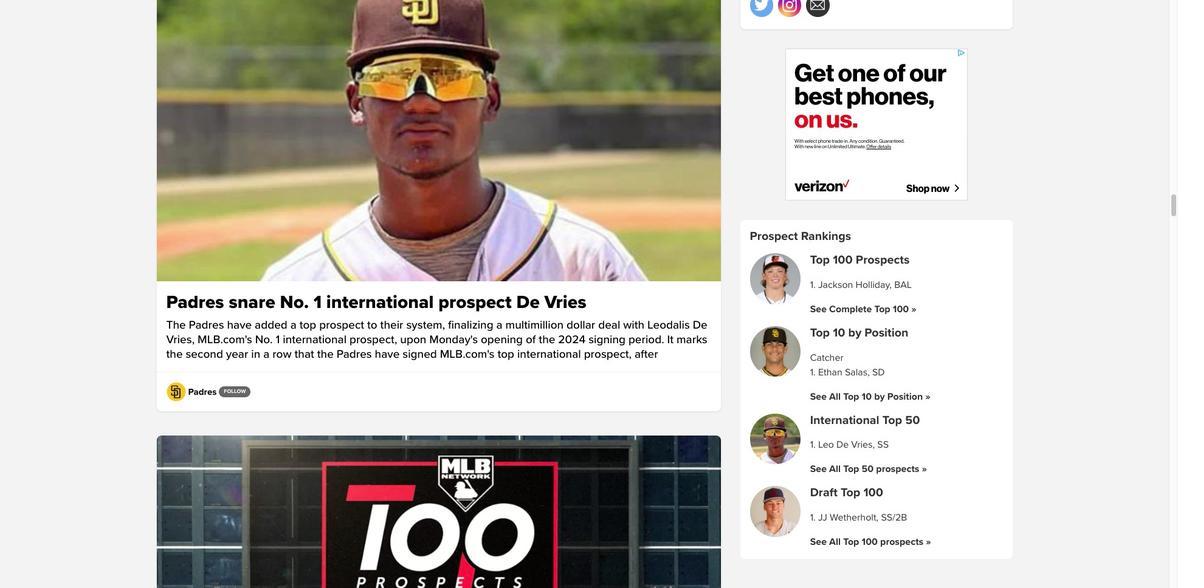 Task type: describe. For each thing, give the bounding box(es) containing it.
bal
[[895, 279, 912, 292]]

padres up the
[[166, 291, 224, 314]]

vries, inside 'padres snare no. 1 international prospect de vries the padres have added a top prospect to their system, finalizing a multimillion dollar deal with leodalis de vries, mlb.com's no. 1 international prospect, upon monday's opening of the 2024 signing period. it marks the second year in a row that the padres have signed mlb.com's top international prospect, after'
[[166, 333, 195, 347]]

advertisement element
[[786, 49, 968, 201]]

2 vertical spatial de
[[837, 440, 849, 452]]

dollar
[[567, 319, 596, 333]]

in
[[251, 348, 261, 362]]

see complete top 100 » link
[[811, 304, 917, 316]]

0 vertical spatial position
[[865, 326, 909, 341]]

0 horizontal spatial no.
[[255, 333, 273, 347]]

1. inside catcher 1. ethan salas, sd
[[811, 367, 816, 379]]

0 horizontal spatial prospect
[[319, 319, 364, 333]]

upon
[[400, 333, 427, 347]]

1 vertical spatial 10
[[862, 391, 872, 403]]

1 vertical spatial 50
[[862, 464, 874, 476]]

period.
[[629, 333, 665, 347]]

0 horizontal spatial 1
[[276, 333, 280, 347]]

that
[[295, 348, 314, 362]]

1 vertical spatial position
[[888, 391, 923, 403]]

see for top 100 prospects
[[811, 304, 827, 316]]

added
[[255, 319, 288, 333]]

padres snare no. 1 international prospect de vries image
[[157, 0, 721, 282]]

see for top 10 by position
[[811, 391, 827, 403]]

see all top 10 by position » link
[[811, 391, 931, 403]]

all for international
[[830, 464, 841, 476]]

1 horizontal spatial mlb.com's
[[440, 348, 495, 362]]

top down 'wetherholt,'
[[844, 537, 860, 549]]

see complete top 100 »
[[811, 304, 917, 316]]

twitter image
[[755, 0, 769, 13]]

0 horizontal spatial prospect,
[[350, 333, 397, 347]]

instagram image
[[783, 0, 797, 13]]

1. leo de vries, ss
[[811, 440, 889, 452]]

catcher 1. ethan salas, sd
[[811, 352, 885, 379]]

100 down bal
[[893, 304, 909, 316]]

all for top
[[830, 391, 841, 403]]

prospects
[[856, 253, 910, 268]]

2 vertical spatial international
[[518, 348, 581, 362]]

opening
[[481, 333, 523, 347]]

0 vertical spatial by
[[849, 326, 862, 341]]

padres up second
[[189, 319, 224, 333]]

vries
[[545, 291, 587, 314]]

multimillion
[[506, 319, 564, 333]]

padres down to
[[337, 348, 372, 362]]

0 vertical spatial 50
[[906, 414, 921, 428]]

0 horizontal spatial 10
[[833, 326, 846, 341]]

prospects for 50
[[877, 464, 920, 476]]

padres snare no. 1 international prospect de vries link
[[166, 291, 711, 314]]

2 horizontal spatial the
[[539, 333, 556, 347]]

ss/2b
[[882, 512, 908, 525]]

see all top 50 prospects »
[[811, 464, 928, 476]]

with
[[624, 319, 645, 333]]

row
[[273, 348, 292, 362]]

2024
[[559, 333, 586, 347]]

email image
[[811, 0, 826, 13]]

top 10 by position
[[811, 326, 909, 341]]

1. jj wetherholt, ss/2b
[[811, 512, 908, 525]]

padres link
[[166, 383, 217, 402]]

padres image
[[166, 383, 186, 402]]

0 horizontal spatial top
[[300, 319, 316, 333]]

prospect
[[750, 229, 798, 244]]

100 down see all top 50 prospects »
[[864, 486, 884, 501]]

see all top 100 prospects » link
[[811, 537, 932, 549]]

international
[[811, 414, 880, 428]]

100 up jackson
[[833, 253, 853, 268]]

signing
[[589, 333, 626, 347]]

salas,
[[845, 367, 870, 379]]

rankings
[[802, 229, 852, 244]]

snare
[[229, 291, 275, 314]]

prospects for 100
[[881, 537, 924, 549]]



Task type: locate. For each thing, give the bounding box(es) containing it.
all for draft
[[830, 537, 841, 549]]

0 vertical spatial prospect
[[439, 291, 512, 314]]

mlb.com's up 'year'
[[198, 333, 252, 347]]

see all top 50 prospects » link
[[811, 464, 928, 476]]

1 vertical spatial all
[[830, 464, 841, 476]]

international
[[326, 291, 434, 314], [283, 333, 347, 347], [518, 348, 581, 362]]

after
[[635, 348, 658, 362]]

1 horizontal spatial 50
[[906, 414, 921, 428]]

jj
[[819, 512, 828, 525]]

year
[[226, 348, 248, 362]]

the
[[539, 333, 556, 347], [166, 348, 183, 362], [317, 348, 334, 362]]

a
[[291, 319, 297, 333], [497, 319, 503, 333], [263, 348, 270, 362]]

prospect left to
[[319, 319, 364, 333]]

a right added
[[291, 319, 297, 333]]

1. left jj
[[811, 512, 816, 525]]

a right the in
[[263, 348, 270, 362]]

top up the catcher
[[811, 326, 830, 341]]

50 down the see all top 10 by position » link
[[906, 414, 921, 428]]

monday's
[[430, 333, 478, 347]]

de up "marks"
[[693, 319, 708, 333]]

no. down added
[[255, 333, 273, 347]]

jackson
[[819, 279, 854, 292]]

top up ss
[[883, 414, 903, 428]]

2 horizontal spatial a
[[497, 319, 503, 333]]

prospect, down to
[[350, 333, 397, 347]]

follow
[[224, 389, 246, 395]]

0 vertical spatial prospects
[[877, 464, 920, 476]]

catcher
[[811, 352, 844, 364]]

0 vertical spatial international
[[326, 291, 434, 314]]

see all top 100 prospects »
[[811, 537, 932, 549]]

1 see from the top
[[811, 304, 827, 316]]

international top 50
[[811, 414, 921, 428]]

4 see from the top
[[811, 537, 827, 549]]

1 vertical spatial no.
[[255, 333, 273, 347]]

top up that
[[300, 319, 316, 333]]

0 horizontal spatial de
[[517, 291, 540, 314]]

2 see from the top
[[811, 391, 827, 403]]

1 vertical spatial prospect,
[[584, 348, 632, 362]]

all down leo
[[830, 464, 841, 476]]

1 vertical spatial prospect
[[319, 319, 364, 333]]

to
[[367, 319, 378, 333]]

prospect
[[439, 291, 512, 314], [319, 319, 364, 333]]

0 vertical spatial all
[[830, 391, 841, 403]]

prospect up finalizing
[[439, 291, 512, 314]]

signed
[[403, 348, 437, 362]]

no. up added
[[280, 291, 309, 314]]

1. left ethan
[[811, 367, 816, 379]]

1 all from the top
[[830, 391, 841, 403]]

1 horizontal spatial a
[[291, 319, 297, 333]]

top down holliday,
[[875, 304, 891, 316]]

prospects down ss
[[877, 464, 920, 476]]

0 horizontal spatial a
[[263, 348, 270, 362]]

leodalis
[[648, 319, 690, 333]]

1 horizontal spatial 1
[[314, 291, 322, 314]]

draft top 100
[[811, 486, 884, 501]]

all
[[830, 391, 841, 403], [830, 464, 841, 476], [830, 537, 841, 549]]

a up opening
[[497, 319, 503, 333]]

holliday,
[[856, 279, 892, 292]]

1.
[[811, 279, 816, 292], [811, 367, 816, 379], [811, 440, 816, 452], [811, 512, 816, 525]]

0 vertical spatial no.
[[280, 291, 309, 314]]

100 down 1. jj wetherholt, ss/2b
[[862, 537, 878, 549]]

second
[[186, 348, 223, 362]]

padres snare no. 1 international prospect de vries the padres have added a top prospect to their system, finalizing a multimillion dollar deal with leodalis de vries, mlb.com's no. 1 international prospect, upon monday's opening of the 2024 signing period. it marks the second year in a row that the padres have signed mlb.com's top international prospect, after
[[166, 291, 708, 362]]

top up 'international'
[[844, 391, 860, 403]]

0 vertical spatial have
[[227, 319, 252, 333]]

prospect,
[[350, 333, 397, 347], [584, 348, 632, 362]]

1 horizontal spatial top
[[498, 348, 515, 362]]

3 1. from the top
[[811, 440, 816, 452]]

top
[[300, 319, 316, 333], [498, 348, 515, 362]]

follow button
[[219, 387, 251, 398]]

top
[[811, 253, 830, 268], [875, 304, 891, 316], [811, 326, 830, 341], [844, 391, 860, 403], [883, 414, 903, 428], [844, 464, 860, 476], [841, 486, 861, 501], [844, 537, 860, 549]]

by
[[849, 326, 862, 341], [875, 391, 885, 403]]

see all top 10 by position »
[[811, 391, 931, 403]]

1 vertical spatial mlb.com's
[[440, 348, 495, 362]]

1. jackson holliday, bal
[[811, 279, 912, 292]]

1
[[314, 291, 322, 314], [276, 333, 280, 347]]

see for draft top 100
[[811, 537, 827, 549]]

3 see from the top
[[811, 464, 827, 476]]

0 horizontal spatial the
[[166, 348, 183, 362]]

de
[[517, 291, 540, 314], [693, 319, 708, 333], [837, 440, 849, 452]]

1 horizontal spatial prospect,
[[584, 348, 632, 362]]

50 down '1. leo de vries, ss'
[[862, 464, 874, 476]]

0 horizontal spatial have
[[227, 319, 252, 333]]

mlb.com's
[[198, 333, 252, 347], [440, 348, 495, 362]]

the right that
[[317, 348, 334, 362]]

leo
[[819, 440, 834, 452]]

1 vertical spatial international
[[283, 333, 347, 347]]

10
[[833, 326, 846, 341], [862, 391, 872, 403]]

top down rankings at top
[[811, 253, 830, 268]]

0 horizontal spatial mlb.com's
[[198, 333, 252, 347]]

1 horizontal spatial de
[[693, 319, 708, 333]]

their
[[381, 319, 404, 333]]

0 vertical spatial top
[[300, 319, 316, 333]]

1. for international top 50
[[811, 440, 816, 452]]

see up draft
[[811, 464, 827, 476]]

tune in: top 100 prospects show image
[[157, 436, 721, 589]]

position up 'international top 50'
[[888, 391, 923, 403]]

1. left leo
[[811, 440, 816, 452]]

see
[[811, 304, 827, 316], [811, 391, 827, 403], [811, 464, 827, 476], [811, 537, 827, 549]]

vries, down the
[[166, 333, 195, 347]]

top 100 prospects
[[811, 253, 910, 268]]

international up to
[[326, 291, 434, 314]]

de right leo
[[837, 440, 849, 452]]

1 horizontal spatial no.
[[280, 291, 309, 314]]

deal
[[599, 319, 621, 333]]

1 vertical spatial de
[[693, 319, 708, 333]]

0 vertical spatial 1
[[314, 291, 322, 314]]

0 vertical spatial de
[[517, 291, 540, 314]]

complete
[[830, 304, 872, 316]]

2 1. from the top
[[811, 367, 816, 379]]

padres
[[166, 291, 224, 314], [189, 319, 224, 333], [337, 348, 372, 362], [188, 387, 217, 398]]

0 vertical spatial vries,
[[166, 333, 195, 347]]

the
[[166, 319, 186, 333]]

vries, left ss
[[852, 440, 875, 452]]

all down ethan
[[830, 391, 841, 403]]

padres right padres icon
[[188, 387, 217, 398]]

draft
[[811, 486, 838, 501]]

10 up 'international top 50'
[[862, 391, 872, 403]]

1. left jackson
[[811, 279, 816, 292]]

by down sd on the right bottom of page
[[875, 391, 885, 403]]

ss
[[878, 440, 889, 452]]

10 down the complete
[[833, 326, 846, 341]]

1 horizontal spatial 10
[[862, 391, 872, 403]]

all down 'wetherholt,'
[[830, 537, 841, 549]]

sd
[[873, 367, 885, 379]]

0 vertical spatial prospect,
[[350, 333, 397, 347]]

1. for top 100 prospects
[[811, 279, 816, 292]]

3 all from the top
[[830, 537, 841, 549]]

position down see complete top 100 » link
[[865, 326, 909, 341]]

ethan
[[819, 367, 843, 379]]

1 vertical spatial top
[[498, 348, 515, 362]]

have down their
[[375, 348, 400, 362]]

see down jackson
[[811, 304, 827, 316]]

1 vertical spatial vries,
[[852, 440, 875, 452]]

have down the snare
[[227, 319, 252, 333]]

see for international top 50
[[811, 464, 827, 476]]

prospects down ss/2b
[[881, 537, 924, 549]]

prospects
[[877, 464, 920, 476], [881, 537, 924, 549]]

1 vertical spatial by
[[875, 391, 885, 403]]

the down the
[[166, 348, 183, 362]]

100
[[833, 253, 853, 268], [893, 304, 909, 316], [864, 486, 884, 501], [862, 537, 878, 549]]

1 horizontal spatial have
[[375, 348, 400, 362]]

1 vertical spatial 1
[[276, 333, 280, 347]]

finalizing
[[448, 319, 494, 333]]

50
[[906, 414, 921, 428], [862, 464, 874, 476]]

by down the complete
[[849, 326, 862, 341]]

1 horizontal spatial by
[[875, 391, 885, 403]]

1 up that
[[314, 291, 322, 314]]

marks
[[677, 333, 708, 347]]

1 vertical spatial prospects
[[881, 537, 924, 549]]

1 horizontal spatial vries,
[[852, 440, 875, 452]]

2 horizontal spatial de
[[837, 440, 849, 452]]

2 vertical spatial all
[[830, 537, 841, 549]]

top down opening
[[498, 348, 515, 362]]

»
[[912, 304, 917, 316], [926, 391, 931, 403], [922, 464, 928, 476], [927, 537, 932, 549]]

system,
[[407, 319, 445, 333]]

2 all from the top
[[830, 464, 841, 476]]

no.
[[280, 291, 309, 314], [255, 333, 273, 347]]

de up multimillion
[[517, 291, 540, 314]]

prospect, down signing
[[584, 348, 632, 362]]

top up 'wetherholt,'
[[841, 486, 861, 501]]

1 up row in the bottom left of the page
[[276, 333, 280, 347]]

mlb.com's down monday's
[[440, 348, 495, 362]]

top up draft top 100
[[844, 464, 860, 476]]

4 1. from the top
[[811, 512, 816, 525]]

see down ethan
[[811, 391, 827, 403]]

1 vertical spatial have
[[375, 348, 400, 362]]

see down jj
[[811, 537, 827, 549]]

of
[[526, 333, 536, 347]]

it
[[668, 333, 674, 347]]

vries,
[[166, 333, 195, 347], [852, 440, 875, 452]]

0 horizontal spatial vries,
[[166, 333, 195, 347]]

international up that
[[283, 333, 347, 347]]

0 horizontal spatial 50
[[862, 464, 874, 476]]

wetherholt,
[[830, 512, 879, 525]]

prospect rankings
[[750, 229, 852, 244]]

0 vertical spatial 10
[[833, 326, 846, 341]]

have
[[227, 319, 252, 333], [375, 348, 400, 362]]

1. for draft top 100
[[811, 512, 816, 525]]

international down of
[[518, 348, 581, 362]]

the right of
[[539, 333, 556, 347]]

position
[[865, 326, 909, 341], [888, 391, 923, 403]]

1 horizontal spatial the
[[317, 348, 334, 362]]

0 vertical spatial mlb.com's
[[198, 333, 252, 347]]

1 horizontal spatial prospect
[[439, 291, 512, 314]]

1 1. from the top
[[811, 279, 816, 292]]

0 horizontal spatial by
[[849, 326, 862, 341]]



Task type: vqa. For each thing, say whether or not it's contained in the screenshot.
the '1.'
yes



